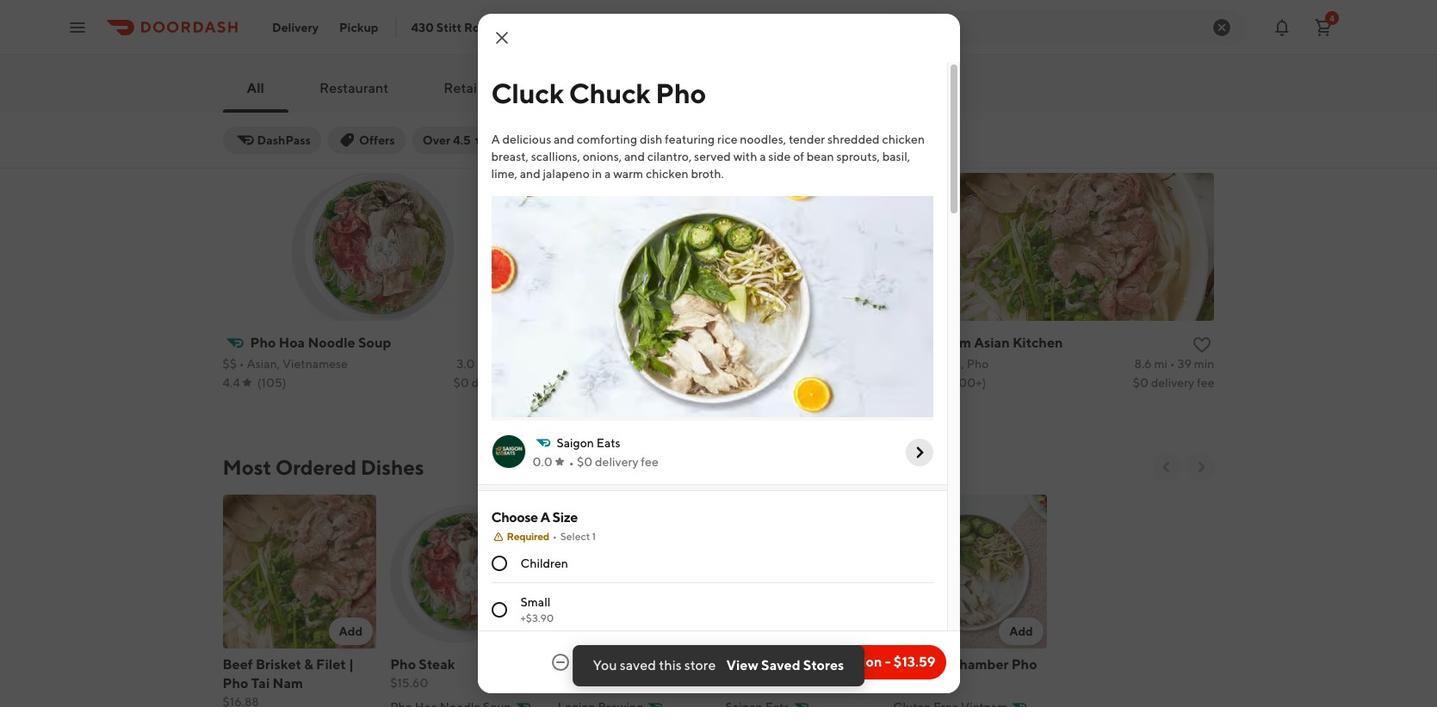 Task type: locate. For each thing, give the bounding box(es) containing it.
min up onions,
[[593, 133, 614, 147]]

under 30 min button
[[527, 127, 624, 154]]

0 horizontal spatial $$
[[223, 357, 237, 371]]

a
[[491, 133, 500, 146], [540, 509, 550, 526]]

$$ left 'pho,'
[[562, 357, 577, 371]]

3 mi from the left
[[1154, 357, 1168, 371]]

• left select
[[553, 530, 557, 543]]

1 vertical spatial a
[[604, 167, 611, 181]]

$13.59 down view
[[725, 676, 761, 690]]

mi for noodle
[[477, 357, 491, 371]]

2 horizontal spatial $$
[[902, 357, 916, 371]]

a left side
[[760, 150, 766, 164]]

a left size at the bottom of page
[[540, 509, 550, 526]]

·
[[570, 451, 573, 473]]

a inside a delicious and comforting dish featuring rice noodles, tender shredded chicken breast, scallions, onions, and cilantro, served with a side of bean sprouts, basil, lime, and jalapeno in a warm chicken broth.
[[491, 133, 500, 146]]

2 $$ from the left
[[562, 357, 577, 371]]

1 horizontal spatial mi
[[813, 357, 826, 371]]

3 $$ from the left
[[902, 357, 916, 371]]

39
[[1177, 357, 1192, 371]]

saigon eats for ·
[[557, 436, 621, 450]]

$​0 down 3.3
[[793, 376, 809, 390]]

1 $​0 delivery fee from the left
[[453, 376, 535, 390]]

1 horizontal spatial chuck
[[765, 657, 807, 673]]

1 add from the left
[[339, 625, 363, 639]]

restaurant button
[[309, 75, 399, 102]]

chuck
[[569, 77, 650, 109], [765, 657, 807, 673]]

$$ up 4.6
[[902, 357, 916, 371]]

dish
[[640, 133, 662, 146]]

pho inside chicken chamber pho $13.59
[[1011, 657, 1037, 673]]

cluck inside "cluck chuck pho $13.59"
[[725, 657, 763, 673]]

• left 'pho,'
[[579, 357, 584, 371]]

be
[[930, 335, 947, 351]]

2 vertical spatial and
[[520, 167, 540, 181]]

eats up 'fusion'
[[637, 335, 665, 351]]

over
[[422, 133, 450, 147]]

•
[[239, 357, 244, 371], [493, 357, 498, 371], [579, 357, 584, 371], [828, 357, 834, 371], [919, 357, 924, 371], [1170, 357, 1175, 371], [553, 530, 557, 543]]

a
[[760, 150, 766, 164], [604, 167, 611, 181]]

$​0 delivery fee
[[453, 376, 535, 390], [793, 376, 875, 390], [1133, 376, 1214, 390]]

a up "breast,"
[[491, 133, 500, 146]]

add up increase quantity by 1 'icon'
[[674, 625, 698, 639]]

noodle
[[308, 335, 355, 351]]

basil,
[[882, 150, 910, 164]]

increase quantity by 1 image
[[667, 653, 688, 673]]

chuck for cluck chuck pho
[[569, 77, 650, 109]]

eats
[[637, 335, 665, 351], [596, 436, 621, 450]]

mi right 3.0
[[477, 357, 491, 371]]

fee for pho hoa noodle soup
[[517, 376, 535, 390]]

2 horizontal spatial mi
[[1154, 357, 1168, 371]]

dashpass button
[[223, 127, 321, 154]]

newly added
[[673, 397, 739, 410]]

3.0
[[457, 357, 475, 371]]

and
[[554, 133, 574, 146], [624, 150, 645, 164], [520, 167, 540, 181]]

dishes
[[361, 455, 424, 480]]

ordered
[[275, 455, 356, 480]]

fee down "$5" on the bottom left
[[641, 455, 658, 469]]

saigon inside cluck chuck pho dialog
[[557, 436, 594, 450]]

saigon up $$ • pho, asian fusion
[[590, 335, 634, 351]]

choose
[[491, 509, 538, 526]]

eats inside cluck chuck pho dialog
[[596, 436, 621, 450]]

$13.59 for cluck chuck pho
[[725, 676, 761, 690]]

2 $​0 delivery fee from the left
[[793, 376, 875, 390]]

added
[[705, 397, 739, 410]]

delivery down the 3.0 mi • 31 min
[[471, 376, 515, 390]]

saigon up ·
[[557, 436, 594, 450]]

fee down the 3.0 mi • 31 min
[[517, 376, 535, 390]]

restaurant
[[319, 80, 389, 96]]

most ordered dishes
[[223, 455, 424, 480]]

view saved stores button
[[726, 657, 844, 676]]

choose a size group
[[491, 508, 933, 708]]

1 vertical spatial chicken
[[646, 167, 688, 181]]

2 horizontal spatial and
[[624, 150, 645, 164]]

$13.59 down chicken
[[893, 676, 929, 690]]

vietnamese
[[282, 357, 348, 371]]

None radio
[[491, 602, 507, 618]]

3.3 mi • 40 min
[[794, 357, 875, 371]]

4
[[1329, 12, 1335, 23]]

retail
[[444, 80, 481, 96]]

mi right the 8.6
[[1154, 357, 1168, 371]]

mi
[[477, 357, 491, 371], [813, 357, 826, 371], [1154, 357, 1168, 371]]

asian right 'pho,'
[[614, 357, 644, 371]]

chicken down cilantro,
[[646, 167, 688, 181]]

1 horizontal spatial $​0 delivery fee
[[793, 376, 875, 390]]

$17.00
[[558, 676, 595, 690]]

1 $$ from the left
[[223, 357, 237, 371]]

$15.60
[[390, 676, 428, 690]]

chicken
[[893, 657, 946, 673]]

add up chicken chamber pho $13.59
[[1009, 625, 1033, 639]]

(105)
[[257, 376, 286, 390]]

2 $​0 from the left
[[793, 376, 809, 390]]

$$ for be em asian kitchen
[[902, 357, 916, 371]]

children
[[520, 557, 568, 570]]

delivery right the $0 at the left bottom
[[595, 455, 638, 469]]

click to add this store to your saved list image
[[512, 335, 533, 356]]

$​0 down the 8.6
[[1133, 376, 1148, 390]]

2 horizontal spatial $​0
[[1133, 376, 1148, 390]]

1 right make
[[757, 654, 763, 671]]

pho inside the 'pho steak $15.60'
[[390, 657, 416, 673]]

20%
[[580, 397, 602, 410]]

1
[[592, 530, 596, 543], [757, 654, 763, 671]]

cluck chuck pho image
[[491, 196, 933, 417]]

under 30 min
[[537, 133, 614, 147]]

0 vertical spatial chuck
[[569, 77, 650, 109]]

fusion
[[647, 357, 683, 371]]

• left 'asian,' on the left
[[239, 357, 244, 371]]

1 vertical spatial a
[[540, 509, 550, 526]]

add for cluck chuck pho
[[842, 625, 865, 639]]

0 horizontal spatial and
[[520, 167, 540, 181]]

0 horizontal spatial cluck
[[491, 77, 564, 109]]

$$ • asian, vietnamese
[[223, 357, 348, 371]]

0 vertical spatial a
[[491, 133, 500, 146]]

saigon eats up the $0 at the left bottom
[[557, 436, 621, 450]]

5 add from the left
[[1009, 625, 1033, 639]]

1 $​0 from the left
[[453, 376, 469, 390]]

0 vertical spatial asian
[[974, 335, 1010, 351]]

small
[[520, 595, 551, 609]]

delivery for saigon eats
[[811, 376, 855, 390]]

$$ for pho hoa noodle soup
[[223, 357, 237, 371]]

chuck inside "cluck chuck pho $13.59"
[[765, 657, 807, 673]]

you saved this store
[[593, 658, 716, 674]]

a right in in the left of the page
[[604, 167, 611, 181]]

chicken up basil,
[[882, 133, 925, 146]]

4 add from the left
[[842, 625, 865, 639]]

3 add from the left
[[674, 625, 698, 639]]

make 1 required selection - $13.59
[[719, 654, 935, 671]]

warm
[[613, 167, 643, 181]]

(6,600+)
[[937, 376, 986, 390]]

pho inside cluck chuck pho dialog
[[656, 77, 706, 109]]

eats for ·
[[596, 436, 621, 450]]

1 inside choose a size group
[[592, 530, 596, 543]]

view saved stores
[[726, 658, 844, 674]]

brisket
[[256, 657, 301, 673]]

delivery down 3.3 mi • 40 min
[[811, 376, 855, 390]]

1 horizontal spatial 1
[[757, 654, 763, 671]]

0 vertical spatial cluck
[[491, 77, 564, 109]]

mi right 3.3
[[813, 357, 826, 371]]

$$ for saigon eats
[[562, 357, 577, 371]]

chamber
[[949, 657, 1009, 673]]

filet
[[316, 657, 346, 673]]

0 horizontal spatial $​0
[[453, 376, 469, 390]]

min inside 'button'
[[593, 133, 614, 147]]

0 horizontal spatial mi
[[477, 357, 491, 371]]

min right 31
[[514, 357, 535, 371]]

0 horizontal spatial $​0 delivery fee
[[453, 376, 535, 390]]

a inside group
[[540, 509, 550, 526]]

over 4.5 button
[[412, 127, 520, 154]]

click to add this store to your saved list image
[[1192, 335, 1213, 356]]

make 1 required selection - $13.59 button
[[709, 646, 946, 680]]

bean
[[807, 150, 834, 164]]

$​0 for be em asian kitchen
[[1133, 376, 1148, 390]]

all button
[[236, 75, 275, 102]]

0 vertical spatial chicken
[[882, 133, 925, 146]]

fee down 8.6 mi • 39 min
[[1197, 376, 1214, 390]]

$​0 delivery fee down 8.6 mi • 39 min
[[1133, 376, 1214, 390]]

31
[[501, 357, 512, 371]]

delivery inside · $0 delivery fee
[[595, 455, 638, 469]]

eats up · $0 delivery fee
[[596, 436, 621, 450]]

select
[[560, 530, 590, 543]]

1 vertical spatial chuck
[[765, 657, 807, 673]]

1 horizontal spatial cluck
[[725, 657, 763, 673]]

min for be em asian kitchen
[[1194, 357, 1214, 371]]

delicious
[[502, 133, 551, 146]]

delivery down 8.6 mi • 39 min
[[1151, 376, 1194, 390]]

$0
[[577, 455, 593, 469]]

asian
[[974, 335, 1010, 351], [614, 357, 644, 371]]

cluck inside dialog
[[491, 77, 564, 109]]

1 vertical spatial and
[[624, 150, 645, 164]]

3 $​0 from the left
[[1133, 376, 1148, 390]]

1 vertical spatial 1
[[757, 654, 763, 671]]

previous button of carousel image
[[1158, 459, 1175, 476]]

and up "warm"
[[624, 150, 645, 164]]

1 vertical spatial eats
[[596, 436, 621, 450]]

retail button
[[433, 75, 491, 102]]

1 vertical spatial asian
[[614, 357, 644, 371]]

1 horizontal spatial chicken
[[882, 133, 925, 146]]

saigon eats for 3.3 mi • 40 min
[[590, 335, 665, 351]]

0 horizontal spatial asian
[[614, 357, 644, 371]]

and right lime,
[[520, 167, 540, 181]]

beef brisket & filet | pho tai nam
[[223, 657, 354, 692]]

add down +$3.90
[[506, 625, 530, 639]]

most
[[223, 455, 271, 480]]

1 vertical spatial saigon eats
[[557, 436, 621, 450]]

$13.59 inside button
[[894, 654, 935, 671]]

$13.59 inside chicken chamber pho $13.59
[[893, 676, 929, 690]]

asian right em
[[974, 335, 1010, 351]]

fee down 3.3 mi • 40 min
[[857, 376, 875, 390]]

$13.59
[[894, 654, 935, 671], [725, 676, 761, 690], [893, 676, 929, 690]]

delivery
[[471, 376, 515, 390], [811, 376, 855, 390], [1151, 376, 1194, 390], [595, 455, 638, 469]]

1 vertical spatial saigon
[[557, 436, 594, 450]]

min for saigon eats
[[854, 357, 875, 371]]

2 horizontal spatial $​0 delivery fee
[[1133, 376, 1214, 390]]

1 horizontal spatial asian
[[974, 335, 1010, 351]]

delivery for pho hoa noodle soup
[[471, 376, 515, 390]]

add for pho steak
[[506, 625, 530, 639]]

2 add from the left
[[506, 625, 530, 639]]

1 vertical spatial cluck
[[725, 657, 763, 673]]

required
[[507, 530, 549, 543]]

min
[[593, 133, 614, 147], [514, 357, 535, 371], [854, 357, 875, 371], [1194, 357, 1214, 371]]

price button
[[631, 127, 700, 154]]

and left 30
[[554, 133, 574, 146]]

$​0 delivery fee down the 3.0 mi • 31 min
[[453, 376, 535, 390]]

0 vertical spatial eats
[[637, 335, 665, 351]]

min for pho hoa noodle soup
[[514, 357, 535, 371]]

0 vertical spatial a
[[760, 150, 766, 164]]

1 horizontal spatial a
[[760, 150, 766, 164]]

pho inside pho mi dip $17.00
[[558, 657, 584, 673]]

cluck for cluck chuck pho
[[491, 77, 564, 109]]

vegan,
[[926, 357, 964, 371]]

$$ up 4.4
[[223, 357, 237, 371]]

saigon eats image
[[491, 434, 526, 469]]

$13.59 right -
[[894, 654, 935, 671]]

1 items, open order cart image
[[1313, 17, 1334, 37]]

stores
[[803, 658, 844, 674]]

1 right select
[[592, 530, 596, 543]]

next button of carousel image
[[1192, 459, 1209, 476]]

1 mi from the left
[[477, 357, 491, 371]]

1 horizontal spatial a
[[540, 509, 550, 526]]

comforting
[[577, 133, 637, 146]]

• inside choose a size group
[[553, 530, 557, 543]]

mi for asian
[[1154, 357, 1168, 371]]

min down 'click to remove this store from your saved list' icon at the right of the page
[[854, 357, 875, 371]]

chuck inside dialog
[[569, 77, 650, 109]]

1 horizontal spatial $$
[[562, 357, 577, 371]]

• left 31
[[493, 357, 498, 371]]

0 horizontal spatial 1
[[592, 530, 596, 543]]

saigon for ·
[[557, 436, 594, 450]]

size
[[552, 509, 578, 526]]

0 horizontal spatial a
[[491, 133, 500, 146]]

0 horizontal spatial a
[[604, 167, 611, 181]]

0 horizontal spatial chuck
[[569, 77, 650, 109]]

add up the selection
[[842, 625, 865, 639]]

add up |
[[339, 625, 363, 639]]

0 horizontal spatial eats
[[596, 436, 621, 450]]

0 vertical spatial saigon
[[590, 335, 634, 351]]

add for chicken chamber pho
[[1009, 625, 1033, 639]]

1 horizontal spatial and
[[554, 133, 574, 146]]

offers
[[359, 133, 395, 147]]

0 horizontal spatial chicken
[[646, 167, 688, 181]]

rd
[[464, 20, 480, 34]]

0 vertical spatial and
[[554, 133, 574, 146]]

$​0 down 3.0
[[453, 376, 469, 390]]

saigon eats up $$ • pho, asian fusion
[[590, 335, 665, 351]]

featuring
[[665, 133, 715, 146]]

fee for be em asian kitchen
[[1197, 376, 1214, 390]]

saigon eats inside cluck chuck pho dialog
[[557, 436, 621, 450]]

0 vertical spatial saigon eats
[[590, 335, 665, 351]]

1 horizontal spatial $​0
[[793, 376, 809, 390]]

1 horizontal spatial eats
[[637, 335, 665, 351]]

min down click to add this store to your saved list icon
[[1194, 357, 1214, 371]]

0 vertical spatial 1
[[592, 530, 596, 543]]

up
[[622, 397, 635, 410]]

$​0 delivery fee down 3.3 mi • 40 min
[[793, 376, 875, 390]]

$13.59 inside "cluck chuck pho $13.59"
[[725, 676, 761, 690]]

4.5
[[453, 133, 471, 147]]

3 $​0 delivery fee from the left
[[1133, 376, 1214, 390]]



Task type: describe. For each thing, give the bounding box(es) containing it.
to
[[637, 397, 647, 410]]

chuck for cluck chuck pho $13.59
[[765, 657, 807, 673]]

tai
[[251, 676, 270, 692]]

$​0 for pho hoa noodle soup
[[453, 376, 469, 390]]

this
[[659, 658, 682, 674]]

kitchen
[[1013, 335, 1063, 351]]

noodles,
[[740, 133, 786, 146]]

• up 4.6
[[919, 357, 924, 371]]

with
[[733, 150, 757, 164]]

1 inside button
[[757, 654, 763, 671]]

scallions,
[[531, 150, 580, 164]]

tender
[[789, 133, 825, 146]]

breast,
[[491, 150, 529, 164]]

view
[[726, 658, 758, 674]]

none radio inside choose a size group
[[491, 602, 507, 618]]

clear search input image
[[1211, 17, 1232, 37]]

decrease quantity by 1 image
[[550, 653, 571, 673]]

cluck chuck pho dialog
[[477, 14, 960, 708]]

newly
[[673, 397, 703, 410]]

pho inside beef brisket & filet | pho tai nam
[[223, 676, 248, 692]]

saigon for 3.3 mi • 40 min
[[590, 335, 634, 351]]

pickup
[[339, 20, 378, 34]]

store
[[684, 658, 716, 674]]

em
[[950, 335, 971, 351]]

$13.59 for chicken chamber pho
[[893, 676, 929, 690]]

· $0 delivery fee
[[570, 451, 658, 473]]

delivery
[[272, 20, 319, 34]]

+$3.90
[[520, 612, 554, 625]]

pho steak $15.60
[[390, 657, 455, 690]]

close cluck chuck pho image
[[491, 28, 512, 48]]

in
[[592, 167, 602, 181]]

a delicious and comforting dish featuring rice noodles, tender shredded chicken breast, scallions, onions, and cilantro, served with a side of bean sprouts, basil, lime, and jalapeno in a warm chicken broth.
[[491, 133, 925, 181]]

cilantro,
[[647, 150, 692, 164]]

4 button
[[1306, 10, 1341, 44]]

delivery button
[[262, 13, 329, 41]]

40
[[836, 357, 852, 371]]

2 mi from the left
[[813, 357, 826, 371]]

$$ • pho, asian fusion
[[562, 357, 683, 371]]

make
[[719, 654, 754, 671]]

offers button
[[328, 127, 405, 154]]

broth.
[[691, 167, 724, 181]]

pho,
[[586, 357, 612, 371]]

notification bell image
[[1272, 17, 1292, 37]]

30
[[575, 133, 590, 147]]

4.6
[[902, 376, 920, 390]]

lime,
[[491, 167, 517, 181]]

delivery for be em asian kitchen
[[1151, 376, 1194, 390]]

you
[[593, 658, 617, 674]]

Children radio
[[491, 556, 507, 571]]

saved
[[761, 658, 800, 674]]

asian,
[[247, 357, 280, 371]]

$​0 delivery fee for noodle
[[453, 376, 535, 390]]

pho inside "cluck chuck pho $13.59"
[[810, 657, 836, 673]]

open menu image
[[67, 17, 88, 37]]

steak
[[419, 657, 455, 673]]

rice
[[717, 133, 737, 146]]

430 stitt rd button
[[411, 20, 494, 34]]

pickup button
[[329, 13, 389, 41]]

over 4.5
[[422, 133, 471, 147]]

jalapeno
[[543, 167, 590, 181]]

$5
[[649, 397, 662, 410]]

$​0 delivery fee for asian
[[1133, 376, 1214, 390]]

shredded
[[827, 133, 880, 146]]

all
[[247, 80, 264, 96]]

dip
[[606, 657, 629, 673]]

cluck for cluck chuck pho $13.59
[[725, 657, 763, 673]]

beef
[[223, 657, 253, 673]]

$​0 for saigon eats
[[793, 376, 809, 390]]

|
[[349, 657, 354, 673]]

mi
[[586, 657, 603, 673]]

8.6
[[1134, 357, 1152, 371]]

soup
[[358, 335, 391, 351]]

Current quantity is 1 number field
[[602, 654, 636, 672]]

20% off, up to $5
[[580, 397, 662, 410]]

pho mi dip $17.00
[[558, 657, 629, 690]]

choose a size
[[491, 509, 578, 526]]

off,
[[604, 397, 620, 410]]

fee inside · $0 delivery fee
[[641, 455, 658, 469]]

be em asian kitchen
[[930, 335, 1063, 351]]

click to remove this store from your saved list image
[[852, 335, 873, 356]]

cluck chuck pho $13.59
[[725, 657, 836, 690]]

430
[[411, 20, 434, 34]]

under
[[537, 133, 572, 147]]

• left 39
[[1170, 357, 1175, 371]]

stitt
[[436, 20, 462, 34]]

dashpass
[[257, 133, 311, 147]]

onions,
[[583, 150, 622, 164]]

saved
[[620, 658, 656, 674]]

eats for 3.3 mi • 40 min
[[637, 335, 665, 351]]

fee for saigon eats
[[857, 376, 875, 390]]

• select 1
[[553, 530, 596, 543]]

0.0
[[533, 455, 552, 469]]

3.3
[[794, 357, 810, 371]]

3.0 mi • 31 min
[[457, 357, 535, 371]]

• left 40
[[828, 357, 834, 371]]

$$ • vegan, pho
[[902, 357, 989, 371]]



Task type: vqa. For each thing, say whether or not it's contained in the screenshot.
Hot Drinks Drinks
no



